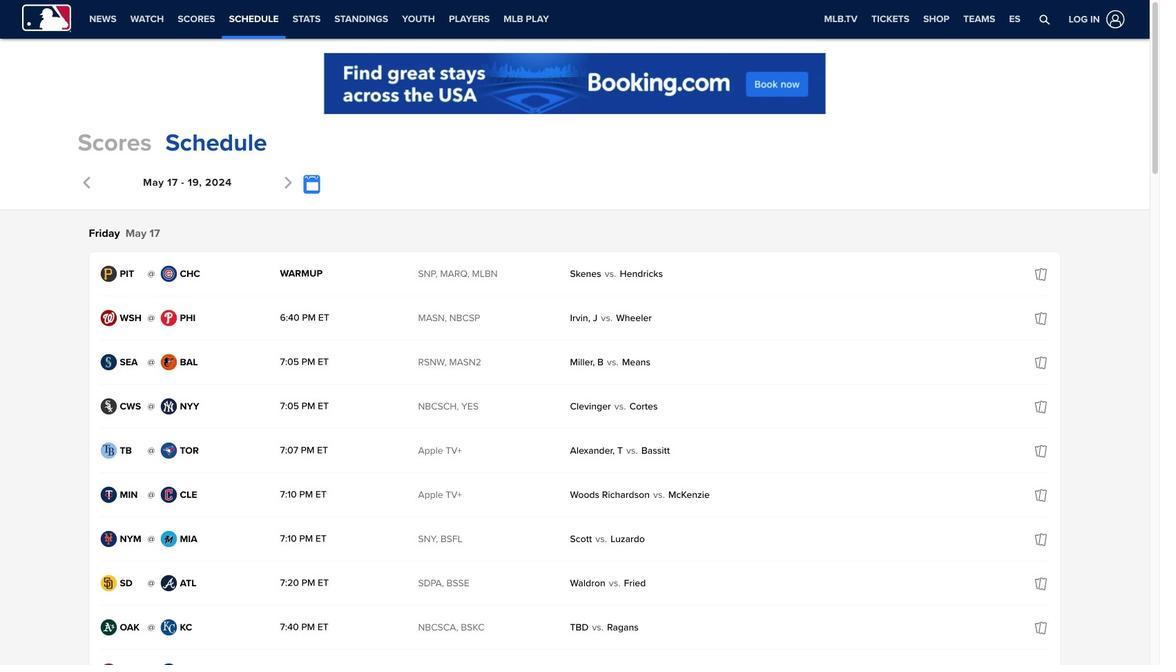 Task type: describe. For each thing, give the bounding box(es) containing it.
min image
[[101, 487, 117, 503]]

laa image
[[101, 664, 117, 665]]

tb image
[[101, 443, 117, 459]]

pit image
[[101, 266, 117, 282]]

1 secondary navigation element from the left
[[82, 0, 556, 39]]

top navigation menu bar
[[0, 0, 1151, 39]]

sea image
[[101, 354, 117, 371]]

kc image
[[161, 619, 177, 636]]

2 secondary navigation element from the left
[[556, 0, 672, 39]]

tor image
[[161, 443, 177, 459]]

oak image
[[101, 619, 117, 636]]



Task type: vqa. For each thing, say whether or not it's contained in the screenshot.
Major League Baseball image
yes



Task type: locate. For each thing, give the bounding box(es) containing it.
0 horizontal spatial advertisement element
[[324, 53, 827, 115]]

1 horizontal spatial advertisement element
[[865, 126, 1073, 160]]

chc image
[[161, 266, 177, 282]]

cle image
[[161, 487, 177, 503]]

tex image
[[161, 664, 177, 665]]

1 vertical spatial advertisement element
[[865, 126, 1073, 160]]

advertisement element
[[324, 53, 827, 115], [865, 126, 1073, 160]]

mia image
[[161, 531, 177, 548]]

0 vertical spatial advertisement element
[[324, 53, 827, 115]]

None text field
[[304, 176, 320, 193]]

secondary navigation element
[[82, 0, 556, 39], [556, 0, 672, 39]]

cws image
[[101, 398, 117, 415]]

nyy image
[[161, 398, 177, 415]]

atl image
[[161, 575, 177, 592]]

phi image
[[161, 310, 177, 327]]

major league baseball image
[[22, 4, 71, 32]]

tertiary navigation element
[[818, 0, 1028, 39]]

bal image
[[161, 354, 177, 371]]

nym image
[[101, 531, 117, 548]]

wsh image
[[101, 310, 117, 327]]

sd image
[[101, 575, 117, 592]]



